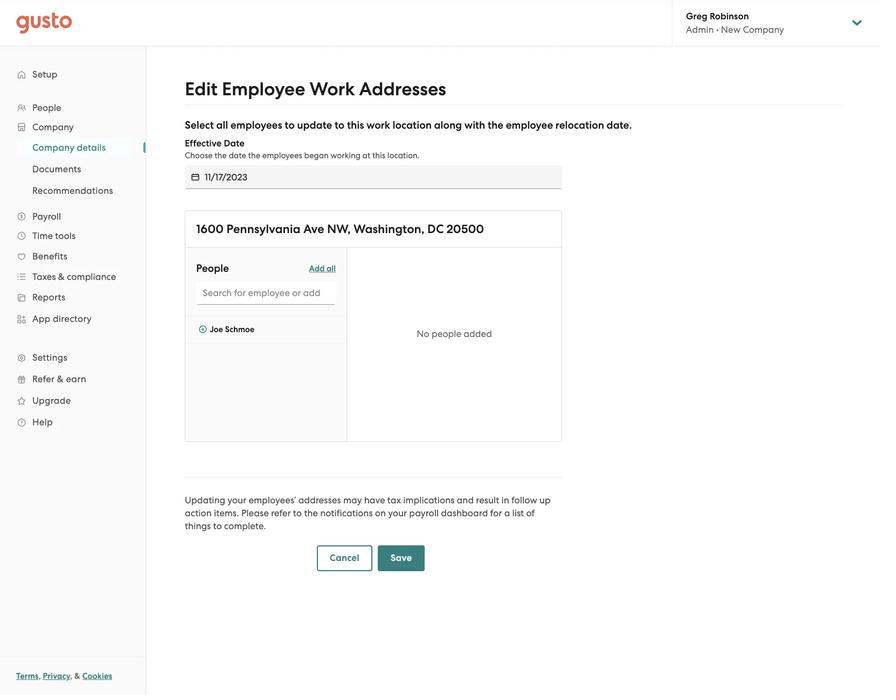 Task type: describe. For each thing, give the bounding box(es) containing it.
choose
[[185, 151, 213, 161]]

refer & earn
[[32, 374, 86, 385]]

setup
[[32, 69, 58, 80]]

1 horizontal spatial people
[[196, 262, 229, 275]]

work
[[310, 78, 355, 100]]

nw,
[[327, 222, 351, 237]]

a
[[504, 508, 510, 519]]

this inside effective date choose the date the employees began working at this location.
[[372, 151, 385, 161]]

follow
[[511, 495, 537, 506]]

settings
[[32, 352, 67, 363]]

2 vertical spatial &
[[74, 672, 80, 682]]

cancel link
[[317, 546, 372, 572]]

dc
[[427, 222, 444, 237]]

list
[[512, 508, 524, 519]]

on
[[375, 508, 386, 519]]

with
[[464, 119, 485, 132]]

privacy link
[[43, 672, 70, 682]]

refer
[[271, 508, 291, 519]]

dashboard
[[441, 508, 488, 519]]

the right date
[[248, 151, 260, 161]]

people button
[[11, 98, 135, 117]]

along
[[434, 119, 462, 132]]

effective date choose the date the employees began working at this location.
[[185, 138, 420, 161]]

& for earn
[[57, 374, 64, 385]]

location
[[393, 119, 432, 132]]

earn
[[66, 374, 86, 385]]

action
[[185, 508, 212, 519]]

cancel
[[330, 553, 359, 564]]

work
[[366, 119, 390, 132]]

2 , from the left
[[70, 672, 72, 682]]

app
[[32, 314, 50, 324]]

added
[[464, 329, 492, 340]]

upgrade
[[32, 396, 71, 406]]

payroll
[[409, 508, 439, 519]]

have
[[364, 495, 385, 506]]

addresses
[[359, 78, 446, 100]]

time tools button
[[11, 226, 135, 246]]

complete.
[[224, 521, 266, 532]]

employee
[[506, 119, 553, 132]]

employees'
[[249, 495, 296, 506]]

documents
[[32, 164, 81, 175]]

taxes & compliance
[[32, 272, 116, 282]]

help
[[32, 417, 53, 428]]

to left update
[[285, 119, 295, 132]]

save
[[391, 553, 412, 564]]

greg robinson admin • new company
[[686, 11, 784, 35]]

all for add
[[327, 264, 336, 274]]

effective
[[185, 138, 222, 149]]

refer
[[32, 374, 55, 385]]

circle plus image
[[199, 325, 207, 335]]

relocation
[[556, 119, 604, 132]]

Search for employee or address search field
[[196, 281, 336, 305]]

privacy
[[43, 672, 70, 682]]

edit employee work addresses
[[185, 78, 446, 100]]

reports link
[[11, 288, 135, 307]]

company inside "greg robinson admin • new company"
[[743, 24, 784, 35]]

benefits
[[32, 251, 67, 262]]

1 , from the left
[[39, 672, 41, 682]]

refer & earn link
[[11, 370, 135, 389]]

in
[[501, 495, 509, 506]]

of
[[526, 508, 535, 519]]

payroll
[[32, 211, 61, 222]]

ave
[[303, 222, 324, 237]]

home image
[[16, 12, 72, 34]]

greg
[[686, 11, 708, 22]]

app directory
[[32, 314, 92, 324]]

items.
[[214, 508, 239, 519]]

updating your employees' addresses may have tax implications and result in follow up action items. please refer to the notifications on your payroll dashboard for a list of things to complete.
[[185, 495, 551, 532]]

please
[[241, 508, 269, 519]]

recommendations
[[32, 185, 113, 196]]

notifications
[[320, 508, 373, 519]]

Effective Date field
[[205, 165, 562, 189]]

update
[[297, 119, 332, 132]]

company details
[[32, 142, 106, 153]]

terms , privacy , & cookies
[[16, 672, 112, 682]]

people
[[432, 329, 461, 340]]

0 vertical spatial employees
[[231, 119, 282, 132]]

0 horizontal spatial this
[[347, 119, 364, 132]]

company details link
[[19, 138, 135, 157]]

taxes & compliance button
[[11, 267, 135, 287]]

1600
[[196, 222, 224, 237]]

setup link
[[11, 65, 135, 84]]

company for company details
[[32, 142, 74, 153]]



Task type: vqa. For each thing, say whether or not it's contained in the screenshot.
View your contractors 1099 forms
no



Task type: locate. For each thing, give the bounding box(es) containing it.
,
[[39, 672, 41, 682], [70, 672, 72, 682]]

joe schmoe
[[210, 325, 255, 335]]

terms link
[[16, 672, 39, 682]]

1 vertical spatial &
[[57, 374, 64, 385]]

schmoe
[[225, 325, 255, 335]]

the down addresses on the bottom left of the page
[[304, 508, 318, 519]]

the right with
[[488, 119, 503, 132]]

all right the add
[[327, 264, 336, 274]]

0 horizontal spatial your
[[228, 495, 246, 506]]

1600 pennsylvania ave nw, washington, dc 20500
[[196, 222, 484, 237]]

0 horizontal spatial people
[[32, 102, 61, 113]]

documents link
[[19, 160, 135, 179]]

cookies button
[[82, 670, 112, 683]]

people inside dropdown button
[[32, 102, 61, 113]]

this right at at the top of the page
[[372, 151, 385, 161]]

implications
[[403, 495, 455, 506]]

1 vertical spatial employees
[[262, 151, 302, 161]]

1 horizontal spatial this
[[372, 151, 385, 161]]

add all
[[309, 264, 336, 274]]

company for company
[[32, 122, 74, 133]]

company inside dropdown button
[[32, 122, 74, 133]]

washington,
[[354, 222, 425, 237]]

0 vertical spatial all
[[216, 119, 228, 132]]

to right refer
[[293, 508, 302, 519]]

tax
[[387, 495, 401, 506]]

upgrade link
[[11, 391, 135, 411]]

terms
[[16, 672, 39, 682]]

gusto navigation element
[[0, 46, 146, 451]]

& inside dropdown button
[[58, 272, 65, 282]]

calendar outline image
[[191, 172, 199, 183]]

0 horizontal spatial all
[[216, 119, 228, 132]]

20500
[[447, 222, 484, 237]]

& right taxes
[[58, 272, 65, 282]]

company
[[743, 24, 784, 35], [32, 122, 74, 133], [32, 142, 74, 153]]

0 vertical spatial company
[[743, 24, 784, 35]]

robinson
[[710, 11, 749, 22]]

2 vertical spatial company
[[32, 142, 74, 153]]

employees left began
[[262, 151, 302, 161]]

1 horizontal spatial all
[[327, 264, 336, 274]]

2 list from the top
[[0, 137, 146, 202]]

1 vertical spatial your
[[388, 508, 407, 519]]

to down items.
[[213, 521, 222, 532]]

add all button
[[309, 261, 336, 276]]

new
[[721, 24, 741, 35]]

1 horizontal spatial ,
[[70, 672, 72, 682]]

for
[[490, 508, 502, 519]]

tools
[[55, 231, 76, 241]]

& for compliance
[[58, 272, 65, 282]]

date
[[229, 151, 246, 161]]

recommendations link
[[19, 181, 135, 200]]

•
[[716, 24, 719, 35]]

1 vertical spatial people
[[196, 262, 229, 275]]

1 vertical spatial this
[[372, 151, 385, 161]]

admin
[[686, 24, 714, 35]]

taxes
[[32, 272, 56, 282]]

joe
[[210, 325, 223, 335]]

select
[[185, 119, 214, 132]]

all inside button
[[327, 264, 336, 274]]

all up date
[[216, 119, 228, 132]]

0 vertical spatial &
[[58, 272, 65, 282]]

0 vertical spatial your
[[228, 495, 246, 506]]

1 vertical spatial all
[[327, 264, 336, 274]]

no
[[417, 329, 429, 340]]

people up company dropdown button
[[32, 102, 61, 113]]

payroll button
[[11, 207, 135, 226]]

at
[[362, 151, 370, 161]]

, left privacy link at the left bottom of page
[[39, 672, 41, 682]]

reports
[[32, 292, 65, 303]]

cookies
[[82, 672, 112, 682]]

employees inside effective date choose the date the employees began working at this location.
[[262, 151, 302, 161]]

all
[[216, 119, 228, 132], [327, 264, 336, 274]]

time tools
[[32, 231, 76, 241]]

employee
[[222, 78, 305, 100]]

company up "company details"
[[32, 122, 74, 133]]

working
[[331, 151, 361, 161]]

updating
[[185, 495, 225, 506]]

may
[[343, 495, 362, 506]]

time
[[32, 231, 53, 241]]

all for select
[[216, 119, 228, 132]]

your up items.
[[228, 495, 246, 506]]

the left date
[[215, 151, 227, 161]]

this left work on the top of the page
[[347, 119, 364, 132]]

0 horizontal spatial ,
[[39, 672, 41, 682]]

help link
[[11, 413, 135, 432]]

the inside updating your employees' addresses may have tax implications and result in follow up action items. please refer to the notifications on your payroll dashboard for a list of things to complete.
[[304, 508, 318, 519]]

app directory link
[[11, 309, 135, 329]]

0 vertical spatial this
[[347, 119, 364, 132]]

location.
[[387, 151, 420, 161]]

this
[[347, 119, 364, 132], [372, 151, 385, 161]]

& left earn
[[57, 374, 64, 385]]

company right new
[[743, 24, 784, 35]]

result
[[476, 495, 499, 506]]

compliance
[[67, 272, 116, 282]]

list containing company details
[[0, 137, 146, 202]]

addresses
[[298, 495, 341, 506]]

your
[[228, 495, 246, 506], [388, 508, 407, 519]]

1 vertical spatial company
[[32, 122, 74, 133]]

&
[[58, 272, 65, 282], [57, 374, 64, 385], [74, 672, 80, 682]]

company up documents
[[32, 142, 74, 153]]

date
[[224, 138, 245, 149]]

edit
[[185, 78, 218, 100]]

your down tax
[[388, 508, 407, 519]]

list containing people
[[0, 98, 146, 433]]

the
[[488, 119, 503, 132], [215, 151, 227, 161], [248, 151, 260, 161], [304, 508, 318, 519]]

began
[[304, 151, 329, 161]]

1 list from the top
[[0, 98, 146, 433]]

& inside 'link'
[[57, 374, 64, 385]]

date.
[[607, 119, 632, 132]]

1 horizontal spatial your
[[388, 508, 407, 519]]

up
[[539, 495, 551, 506]]

people
[[32, 102, 61, 113], [196, 262, 229, 275]]

to right update
[[335, 119, 345, 132]]

list
[[0, 98, 146, 433], [0, 137, 146, 202]]

0 vertical spatial people
[[32, 102, 61, 113]]

employees
[[231, 119, 282, 132], [262, 151, 302, 161]]

employees up date
[[231, 119, 282, 132]]

details
[[77, 142, 106, 153]]

save button
[[378, 546, 425, 572]]

add
[[309, 264, 325, 274]]

& left cookies
[[74, 672, 80, 682]]

benefits link
[[11, 247, 135, 266]]

people down "1600"
[[196, 262, 229, 275]]

, left cookies
[[70, 672, 72, 682]]

settings link
[[11, 348, 135, 368]]



